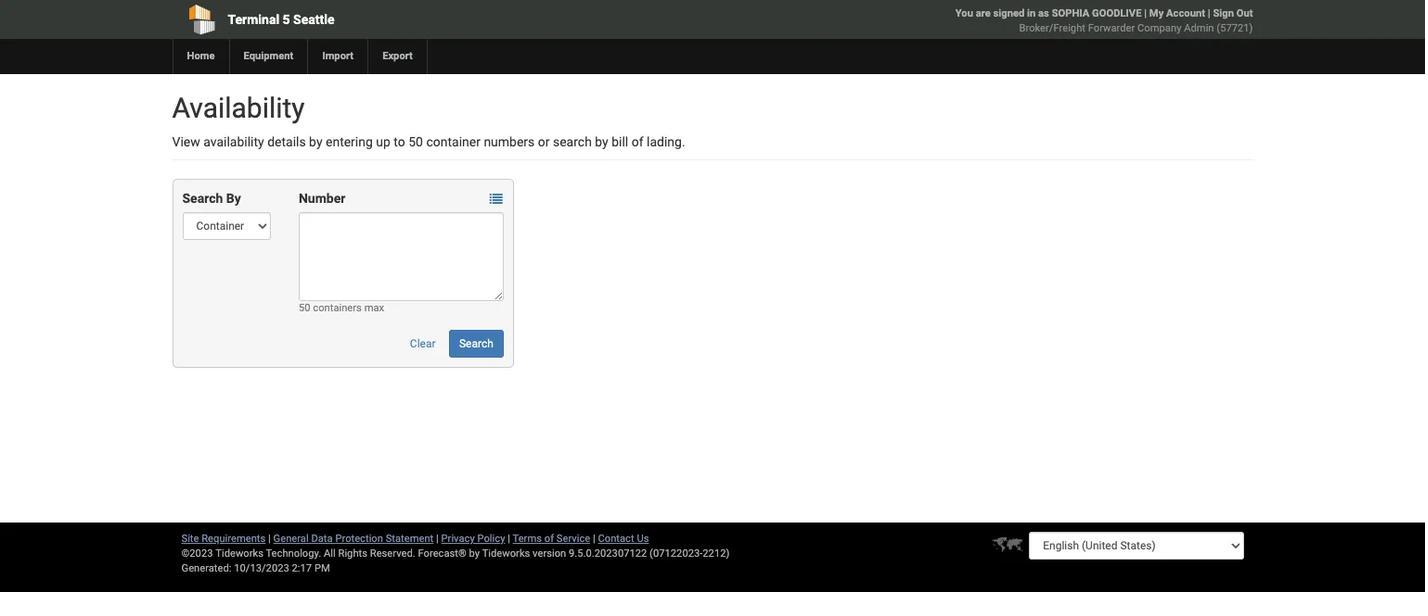 Task type: describe. For each thing, give the bounding box(es) containing it.
home link
[[172, 39, 229, 74]]

search
[[553, 135, 592, 149]]

search for search by
[[182, 191, 223, 206]]

site requirements link
[[181, 533, 266, 546]]

data
[[311, 533, 333, 546]]

terminal
[[228, 12, 279, 27]]

privacy
[[441, 533, 475, 546]]

company
[[1138, 22, 1181, 34]]

service
[[556, 533, 590, 546]]

tideworks
[[482, 548, 530, 560]]

sophia
[[1052, 7, 1090, 19]]

availability
[[203, 135, 264, 149]]

view
[[172, 135, 200, 149]]

version
[[533, 548, 566, 560]]

search by
[[182, 191, 241, 206]]

contact us link
[[598, 533, 649, 546]]

| up 9.5.0.202307122
[[593, 533, 595, 546]]

| left sign
[[1208, 7, 1210, 19]]

numbers
[[484, 135, 535, 149]]

or
[[538, 135, 550, 149]]

general
[[273, 533, 309, 546]]

(07122023-
[[650, 548, 703, 560]]

2 horizontal spatial by
[[595, 135, 608, 149]]

pm
[[314, 563, 330, 575]]

0 vertical spatial 50
[[408, 135, 423, 149]]

0 vertical spatial of
[[632, 135, 643, 149]]

by inside site requirements | general data protection statement | privacy policy | terms of service | contact us ©2023 tideworks technology. all rights reserved. forecast® by tideworks version 9.5.0.202307122 (07122023-2212) generated: 10/13/2023 2:17 pm
[[469, 548, 480, 560]]

to
[[394, 135, 405, 149]]

terms of service link
[[513, 533, 590, 546]]

export
[[382, 50, 413, 62]]

availability
[[172, 92, 305, 124]]

site
[[181, 533, 199, 546]]

rights
[[338, 548, 367, 560]]

import link
[[307, 39, 368, 74]]

equipment link
[[229, 39, 307, 74]]

my account link
[[1149, 7, 1205, 19]]

(57721)
[[1217, 22, 1253, 34]]

my
[[1149, 7, 1164, 19]]

sign
[[1213, 7, 1234, 19]]

signed
[[993, 7, 1025, 19]]

0 horizontal spatial 50
[[299, 302, 310, 315]]

©2023 tideworks
[[181, 548, 263, 560]]

0 horizontal spatial by
[[309, 135, 322, 149]]

requirements
[[202, 533, 266, 546]]

you
[[955, 7, 973, 19]]

reserved.
[[370, 548, 415, 560]]

statement
[[386, 533, 434, 546]]

export link
[[368, 39, 427, 74]]

us
[[637, 533, 649, 546]]

broker/freight
[[1019, 22, 1085, 34]]

50 containers max
[[299, 302, 384, 315]]

terminal 5 seattle
[[228, 12, 335, 27]]

bill
[[612, 135, 628, 149]]

as
[[1038, 7, 1049, 19]]

technology.
[[266, 548, 321, 560]]



Task type: locate. For each thing, give the bounding box(es) containing it.
are
[[976, 7, 991, 19]]

|
[[1144, 7, 1147, 19], [1208, 7, 1210, 19], [268, 533, 271, 546], [436, 533, 439, 546], [508, 533, 510, 546], [593, 533, 595, 546]]

50
[[408, 135, 423, 149], [299, 302, 310, 315]]

search
[[182, 191, 223, 206], [459, 338, 493, 351]]

account
[[1166, 7, 1205, 19]]

50 right to
[[408, 135, 423, 149]]

view availability details by entering up to 50 container numbers or search by bill of lading.
[[172, 135, 685, 149]]

1 horizontal spatial by
[[469, 548, 480, 560]]

site requirements | general data protection statement | privacy policy | terms of service | contact us ©2023 tideworks technology. all rights reserved. forecast® by tideworks version 9.5.0.202307122 (07122023-2212) generated: 10/13/2023 2:17 pm
[[181, 533, 730, 575]]

number
[[299, 191, 345, 206]]

2:17
[[292, 563, 312, 575]]

1 vertical spatial of
[[544, 533, 554, 546]]

| left general
[[268, 533, 271, 546]]

9.5.0.202307122
[[569, 548, 647, 560]]

in
[[1027, 7, 1036, 19]]

max
[[364, 302, 384, 315]]

goodlive
[[1092, 7, 1142, 19]]

by right details
[[309, 135, 322, 149]]

privacy policy link
[[441, 533, 505, 546]]

sign out link
[[1213, 7, 1253, 19]]

by
[[226, 191, 241, 206]]

out
[[1236, 7, 1253, 19]]

entering
[[326, 135, 373, 149]]

terminal 5 seattle link
[[172, 0, 606, 39]]

contact
[[598, 533, 634, 546]]

1 horizontal spatial search
[[459, 338, 493, 351]]

0 vertical spatial search
[[182, 191, 223, 206]]

| up forecast®
[[436, 533, 439, 546]]

up
[[376, 135, 390, 149]]

by
[[309, 135, 322, 149], [595, 135, 608, 149], [469, 548, 480, 560]]

containers
[[313, 302, 362, 315]]

lading.
[[647, 135, 685, 149]]

equipment
[[244, 50, 294, 62]]

search right "clear"
[[459, 338, 493, 351]]

1 vertical spatial 50
[[299, 302, 310, 315]]

search inside button
[[459, 338, 493, 351]]

all
[[324, 548, 336, 560]]

0 horizontal spatial of
[[544, 533, 554, 546]]

0 horizontal spatial search
[[182, 191, 223, 206]]

50 left containers
[[299, 302, 310, 315]]

by left "bill"
[[595, 135, 608, 149]]

terms
[[513, 533, 542, 546]]

protection
[[335, 533, 383, 546]]

of inside site requirements | general data protection statement | privacy policy | terms of service | contact us ©2023 tideworks technology. all rights reserved. forecast® by tideworks version 9.5.0.202307122 (07122023-2212) generated: 10/13/2023 2:17 pm
[[544, 533, 554, 546]]

search for search
[[459, 338, 493, 351]]

search button
[[449, 330, 504, 358]]

search left by
[[182, 191, 223, 206]]

1 horizontal spatial of
[[632, 135, 643, 149]]

clear
[[410, 338, 436, 351]]

10/13/2023
[[234, 563, 289, 575]]

of
[[632, 135, 643, 149], [544, 533, 554, 546]]

forecast®
[[418, 548, 466, 560]]

of up version
[[544, 533, 554, 546]]

generated:
[[181, 563, 231, 575]]

import
[[322, 50, 354, 62]]

show list image
[[490, 193, 503, 206]]

of right "bill"
[[632, 135, 643, 149]]

policy
[[477, 533, 505, 546]]

home
[[187, 50, 215, 62]]

Number text field
[[299, 212, 504, 302]]

forwarder
[[1088, 22, 1135, 34]]

general data protection statement link
[[273, 533, 434, 546]]

1 horizontal spatial 50
[[408, 135, 423, 149]]

5
[[283, 12, 290, 27]]

container
[[426, 135, 481, 149]]

1 vertical spatial search
[[459, 338, 493, 351]]

you are signed in as sophia goodlive | my account | sign out broker/freight forwarder company admin (57721)
[[955, 7, 1253, 34]]

details
[[267, 135, 306, 149]]

admin
[[1184, 22, 1214, 34]]

clear button
[[400, 330, 446, 358]]

by down privacy policy "link" on the left bottom
[[469, 548, 480, 560]]

| left my
[[1144, 7, 1147, 19]]

| up tideworks
[[508, 533, 510, 546]]

2212)
[[703, 548, 730, 560]]

seattle
[[293, 12, 335, 27]]



Task type: vqa. For each thing, say whether or not it's contained in the screenshot.
50 containers max
yes



